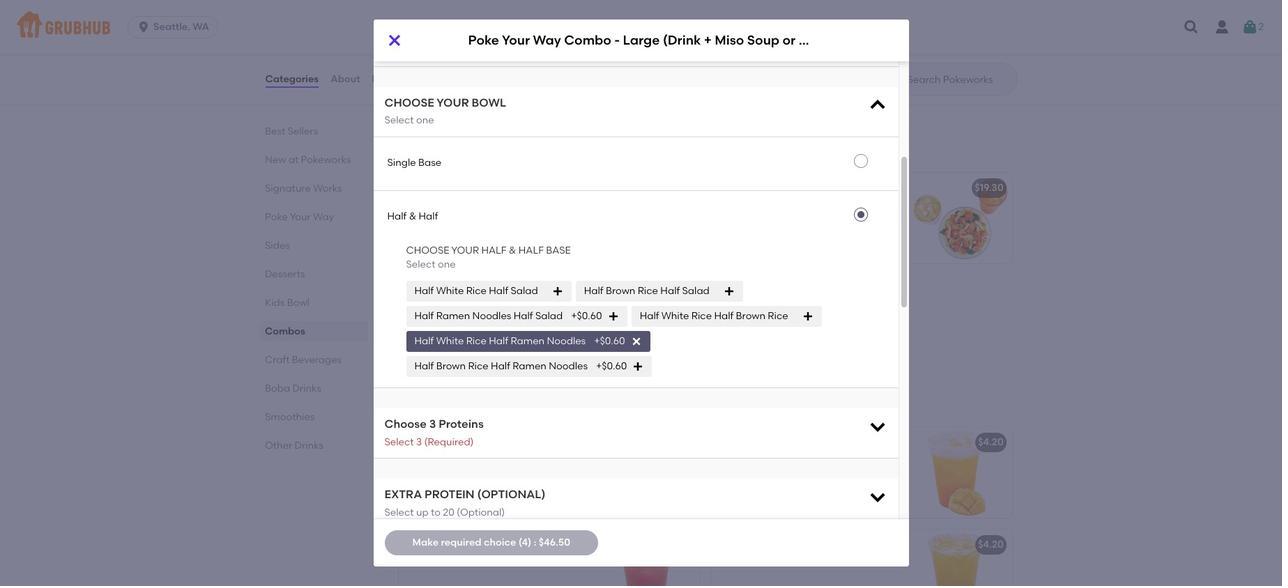 Task type: vqa. For each thing, say whether or not it's contained in the screenshot.
the top Craft
yes



Task type: locate. For each thing, give the bounding box(es) containing it.
lilikoi lemonade
[[407, 437, 488, 449]]

1 $19.30 from the left
[[659, 182, 688, 194]]

0 vertical spatial ins,
[[780, 216, 796, 228]]

1 horizontal spatial and
[[491, 319, 509, 331]]

your up three
[[433, 285, 454, 297]]

2 horizontal spatial brown
[[736, 310, 766, 322]]

select down extra
[[385, 507, 414, 519]]

select for choose
[[385, 436, 414, 448]]

rice for half white rice half salad
[[466, 285, 487, 297]]

noodles
[[473, 310, 512, 322], [547, 335, 586, 347], [549, 361, 588, 372]]

svg image inside seattle, wa button
[[137, 20, 151, 34]]

select inside extra protein (optional) select up to 20 (optional)
[[385, 507, 414, 519]]

poke up sides at the left of page
[[265, 211, 288, 223]]

up up base,
[[738, 202, 750, 214]]

half left base
[[519, 245, 544, 256]]

choose inside the choose your half & half base select one
[[406, 245, 449, 256]]

noodles for half white rice half ramen noodles
[[547, 335, 586, 347]]

half
[[387, 211, 407, 223], [419, 211, 438, 223], [415, 285, 434, 297], [489, 285, 509, 297], [584, 285, 604, 297], [661, 285, 680, 297], [415, 310, 434, 322], [514, 310, 533, 322], [640, 310, 659, 322], [715, 310, 734, 322], [415, 335, 434, 347], [489, 335, 509, 347], [415, 361, 434, 372], [491, 361, 511, 372]]

0 horizontal spatial toppings,
[[444, 319, 488, 331]]

3 up the lilikoi
[[429, 418, 436, 431]]

$4.20
[[979, 437, 1004, 449], [979, 539, 1004, 551]]

3
[[429, 418, 436, 431], [416, 436, 422, 448]]

salad up 'half ramen noodles half salad'
[[511, 285, 538, 297]]

way down signature works
[[313, 211, 334, 223]]

large down base
[[524, 285, 552, 297]]

or
[[783, 32, 796, 48], [448, 50, 458, 62], [617, 182, 626, 194], [645, 285, 655, 297]]

poke your way combo - large (drink + miso soup or kettle chips)
[[468, 32, 881, 48], [407, 285, 719, 297]]

select down choose at the left bottom of the page
[[385, 436, 414, 448]]

extra
[[385, 488, 422, 501]]

1 horizontal spatial beverages
[[438, 395, 516, 412]]

1 horizontal spatial brown
[[606, 285, 636, 297]]

2 half from the left
[[519, 245, 544, 256]]

signature for signature works combo (drink + miso soup or kettle chips)
[[407, 182, 454, 194]]

ins,
[[780, 216, 796, 228], [426, 319, 442, 331]]

three
[[407, 305, 434, 316]]

one inside the choose your half & half base select one
[[438, 259, 456, 271]]

1 horizontal spatial way
[[456, 285, 477, 297]]

2 inside mix up to 2 proteins with your choice of base, mix-ins, toppings, and flavor.
[[764, 202, 770, 214]]

0 horizontal spatial of
[[557, 305, 566, 316]]

poke up tofu
[[468, 32, 499, 48]]

1 horizontal spatial craft
[[396, 395, 435, 412]]

one down crisps,
[[416, 115, 434, 126]]

1 vertical spatial lemonade
[[462, 539, 514, 551]]

choose
[[385, 418, 427, 431]]

half brown rice half salad
[[584, 285, 710, 297]]

ramen down half white rice half ramen noodles
[[513, 361, 547, 372]]

2 $19.30 from the left
[[975, 182, 1004, 194]]

toppings, inside three proteins with your choice of mix ins, toppings, and flavor.
[[444, 319, 488, 331]]

choose inside choose your bowl select one
[[385, 96, 434, 109]]

orange,
[[512, 64, 549, 76]]

2 vertical spatial chips)
[[688, 285, 719, 297]]

desserts
[[265, 269, 305, 280]]

poke your way combo - regular (drink + miso soup or kettle chips) image
[[908, 173, 1012, 264]]

combos down kids bowl
[[265, 326, 305, 338]]

ramen
[[436, 310, 470, 322], [511, 335, 545, 347], [513, 361, 547, 372]]

poke up three
[[407, 285, 430, 297]]

signature
[[407, 182, 454, 194], [265, 183, 311, 195]]

signature works combo (drink + miso soup or kettle chips)
[[407, 182, 690, 194]]

white for half white rice half brown rice
[[662, 310, 689, 322]]

ins, inside three proteins with your choice of mix ins, toppings, and flavor.
[[426, 319, 442, 331]]

$7.80
[[664, 30, 688, 42]]

works
[[456, 182, 486, 194], [313, 183, 342, 195]]

one
[[416, 115, 434, 126], [438, 259, 456, 271]]

1 vertical spatial of
[[557, 305, 566, 316]]

1 vertical spatial flavor.
[[512, 319, 540, 331]]

0 horizontal spatial craft
[[265, 354, 289, 366]]

mandarin
[[463, 64, 510, 76]]

make required choice (4) : $46.50
[[413, 537, 571, 549]]

craft
[[265, 354, 289, 366], [396, 395, 435, 412]]

white down three proteins with your choice of mix ins, toppings, and flavor.
[[436, 335, 464, 347]]

0 vertical spatial white
[[436, 285, 464, 297]]

mix
[[719, 202, 735, 214]]

0 horizontal spatial to
[[431, 507, 441, 519]]

beverages up proteins at bottom left
[[438, 395, 516, 412]]

ramen right three
[[436, 310, 470, 322]]

signature works combo (drink + miso soup or kettle chips) image
[[595, 173, 700, 264]]

proteins up mix-
[[772, 202, 811, 214]]

ramen up the half brown rice half ramen noodles
[[511, 335, 545, 347]]

1 vertical spatial poke
[[265, 211, 288, 223]]

flavor. inside mix up to 2 proteins with your choice of base, mix-ins, toppings, and flavor.
[[719, 230, 748, 242]]

1 horizontal spatial &
[[509, 245, 516, 256]]

2 vertical spatial kettle
[[657, 285, 685, 297]]

chicken or tofu with white rice, sweet corn, mandarin orange, edamame, surimi salad, wonton crisps, and pokeworks classic
[[407, 50, 559, 104]]

lemonade for strawberry lemonade
[[462, 539, 514, 551]]

works for signature works combo (drink + miso soup or kettle chips)
[[456, 182, 486, 194]]

white
[[504, 50, 529, 62]]

base,
[[731, 216, 757, 228]]

1 horizontal spatial proteins
[[772, 202, 811, 214]]

flavor. down base,
[[719, 230, 748, 242]]

2 vertical spatial noodles
[[549, 361, 588, 372]]

0 vertical spatial &
[[409, 211, 417, 223]]

white
[[436, 285, 464, 297], [662, 310, 689, 322], [436, 335, 464, 347]]

$4.20 button for strawberry lemonade
[[711, 530, 1012, 587]]

and inside three proteins with your choice of mix ins, toppings, and flavor.
[[491, 319, 509, 331]]

choice inside three proteins with your choice of mix ins, toppings, and flavor.
[[522, 305, 554, 316]]

to inside extra protein (optional) select up to 20 (optional)
[[431, 507, 441, 519]]

beverages up boba drinks
[[292, 354, 342, 366]]

1 vertical spatial pokeworks
[[301, 154, 351, 166]]

kids bowl image
[[595, 21, 700, 112]]

1 horizontal spatial one
[[438, 259, 456, 271]]

ins, right mix
[[426, 319, 442, 331]]

lemonade inside 'button'
[[437, 437, 488, 449]]

2 horizontal spatial miso
[[715, 32, 745, 48]]

- left $7.80
[[615, 32, 620, 48]]

your up white in the top of the page
[[502, 32, 530, 48]]

$46.50
[[539, 537, 571, 549]]

1 vertical spatial toppings,
[[444, 319, 488, 331]]

drinks right boba
[[292, 383, 321, 395]]

salad up half white rice half ramen noodles
[[536, 310, 563, 322]]

1 horizontal spatial ins,
[[780, 216, 796, 228]]

your up half white rice half salad on the left
[[452, 245, 479, 256]]

toppings, inside mix up to 2 proteins with your choice of base, mix-ins, toppings, and flavor.
[[798, 216, 842, 228]]

$7.80 +
[[664, 30, 694, 42]]

2 vertical spatial choice
[[484, 537, 516, 549]]

0 horizontal spatial miso
[[565, 182, 587, 194]]

2 $4.20 button from the top
[[711, 530, 1012, 587]]

1 vertical spatial combo
[[488, 182, 524, 194]]

white up three proteins with your choice of mix ins, toppings, and flavor.
[[436, 285, 464, 297]]

$4.20 button for lilikoi lemonade
[[711, 428, 1012, 518]]

1 vertical spatial ins,
[[426, 319, 442, 331]]

ins, right base,
[[780, 216, 796, 228]]

of inside three proteins with your choice of mix ins, toppings, and flavor.
[[557, 305, 566, 316]]

your
[[835, 202, 856, 214], [499, 305, 520, 316]]

other drinks
[[265, 440, 323, 452]]

to inside mix up to 2 proteins with your choice of base, mix-ins, toppings, and flavor.
[[752, 202, 762, 214]]

0 vertical spatial proteins
[[772, 202, 811, 214]]

2 button
[[1242, 15, 1265, 40]]

soup
[[748, 32, 780, 48], [590, 182, 614, 194], [618, 285, 643, 297]]

0 vertical spatial with
[[481, 50, 501, 62]]

0 vertical spatial flavor.
[[719, 230, 748, 242]]

1 horizontal spatial miso
[[594, 285, 616, 297]]

rice
[[466, 285, 487, 297], [638, 285, 658, 297], [692, 310, 712, 322], [768, 310, 789, 322], [466, 335, 487, 347], [468, 361, 489, 372]]

choice
[[858, 202, 890, 214], [522, 305, 554, 316], [484, 537, 516, 549]]

0 horizontal spatial craft beverages
[[265, 354, 342, 366]]

one inside choose your bowl select one
[[416, 115, 434, 126]]

way
[[533, 32, 561, 48], [313, 211, 334, 223], [456, 285, 477, 297]]

1 vertical spatial 2
[[764, 202, 770, 214]]

or inside chicken or tofu with white rice, sweet corn, mandarin orange, edamame, surimi salad, wonton crisps, and pokeworks classic
[[448, 50, 458, 62]]

1 horizontal spatial craft beverages
[[396, 395, 516, 412]]

large
[[623, 32, 660, 48], [524, 285, 552, 297]]

$19.30 for $19.30
[[975, 182, 1004, 194]]

your
[[502, 32, 530, 48], [290, 211, 310, 223], [433, 285, 454, 297]]

1 horizontal spatial to
[[752, 202, 762, 214]]

2 inside button
[[1259, 21, 1265, 33]]

salad for half brown rice half salad
[[683, 285, 710, 297]]

select up three
[[406, 259, 436, 271]]

2 vertical spatial brown
[[436, 361, 466, 372]]

with
[[481, 50, 501, 62], [813, 202, 833, 214], [477, 305, 497, 316]]

signature down at
[[265, 183, 311, 195]]

+$0.60
[[571, 310, 602, 322], [594, 335, 625, 347], [596, 361, 627, 372]]

tofu
[[460, 50, 479, 62]]

0 vertical spatial and
[[439, 92, 458, 104]]

0 vertical spatial 3
[[429, 418, 436, 431]]

rice for half brown rice half ramen noodles
[[468, 361, 489, 372]]

1 horizontal spatial -
[[615, 32, 620, 48]]

1 vertical spatial proteins
[[436, 305, 475, 316]]

proteins inside mix up to 2 proteins with your choice of base, mix-ins, toppings, and flavor.
[[772, 202, 811, 214]]

0 vertical spatial $4.20
[[979, 437, 1004, 449]]

20
[[443, 507, 455, 519]]

1 $4.20 button from the top
[[711, 428, 1012, 518]]

1 vertical spatial one
[[438, 259, 456, 271]]

proteins down half white rice half salad on the left
[[436, 305, 475, 316]]

base
[[418, 157, 442, 169]]

with inside chicken or tofu with white rice, sweet corn, mandarin orange, edamame, surimi salad, wonton crisps, and pokeworks classic
[[481, 50, 501, 62]]

up down extra
[[416, 507, 429, 519]]

poke
[[468, 32, 499, 48], [265, 211, 288, 223], [407, 285, 430, 297]]

toppings, right mix-
[[798, 216, 842, 228]]

1 horizontal spatial up
[[738, 202, 750, 214]]

salad
[[511, 285, 538, 297], [683, 285, 710, 297], [536, 310, 563, 322]]

- up 'half ramen noodles half salad'
[[518, 285, 522, 297]]

toppings,
[[798, 216, 842, 228], [444, 319, 488, 331]]

half & half
[[387, 211, 438, 223]]

& left base
[[509, 245, 516, 256]]

1 vertical spatial noodles
[[547, 335, 586, 347]]

and
[[439, 92, 458, 104], [845, 216, 863, 228], [491, 319, 509, 331]]

1 vertical spatial your
[[452, 245, 479, 256]]

0 vertical spatial miso
[[715, 32, 745, 48]]

kids bowl
[[265, 297, 309, 309]]

1 horizontal spatial combos
[[396, 140, 457, 158]]

poke your way
[[265, 211, 334, 223]]

your down edamame,
[[437, 96, 469, 109]]

craft beverages up proteins at bottom left
[[396, 395, 516, 412]]

0 horizontal spatial 2
[[764, 202, 770, 214]]

toppings, down half white rice half salad on the left
[[444, 319, 488, 331]]

rice for half white rice half brown rice
[[692, 310, 712, 322]]

0 horizontal spatial one
[[416, 115, 434, 126]]

0 vertical spatial ramen
[[436, 310, 470, 322]]

your inside the choose your half & half base select one
[[452, 245, 479, 256]]

wonton
[[523, 78, 559, 90]]

Search Pokeworks search field
[[906, 73, 1013, 86]]

& down single base
[[409, 211, 417, 223]]

rice for half brown rice half salad
[[638, 285, 658, 297]]

drinks right other
[[294, 440, 323, 452]]

chicken
[[407, 50, 446, 62]]

0 vertical spatial pokeworks
[[460, 92, 510, 104]]

half white rice half ramen noodles
[[415, 335, 586, 347]]

:
[[534, 537, 537, 549]]

to left 20
[[431, 507, 441, 519]]

2 vertical spatial miso
[[594, 285, 616, 297]]

svg image inside 2 button
[[1242, 19, 1259, 36]]

-
[[615, 32, 620, 48], [518, 285, 522, 297]]

with inside mix up to 2 proteins with your choice of base, mix-ins, toppings, and flavor.
[[813, 202, 833, 214]]

seattle, wa button
[[128, 16, 224, 38]]

0 vertical spatial one
[[416, 115, 434, 126]]

of inside mix up to 2 proteins with your choice of base, mix-ins, toppings, and flavor.
[[719, 216, 729, 228]]

craft up boba
[[265, 354, 289, 366]]

up
[[738, 202, 750, 214], [416, 507, 429, 519]]

1 $4.20 from the top
[[979, 437, 1004, 449]]

drinks for other drinks
[[294, 440, 323, 452]]

salad up half white rice half brown rice
[[683, 285, 710, 297]]

new
[[265, 154, 286, 166]]

lemonade down '(optional)'
[[462, 539, 514, 551]]

1 horizontal spatial flavor.
[[719, 230, 748, 242]]

1 vertical spatial kettle
[[629, 182, 657, 194]]

to up mix-
[[752, 202, 762, 214]]

0 horizontal spatial beverages
[[292, 354, 342, 366]]

drinks
[[292, 383, 321, 395], [294, 440, 323, 452]]

of
[[719, 216, 729, 228], [557, 305, 566, 316]]

your for half
[[452, 245, 479, 256]]

combos down choose your bowl select one
[[396, 140, 457, 158]]

half up half white rice half salad on the left
[[482, 245, 507, 256]]

choose
[[385, 96, 434, 109], [406, 245, 449, 256]]

your down signature works
[[290, 211, 310, 223]]

$4.20 for strawberry lemonade
[[979, 539, 1004, 551]]

2 $4.20 from the top
[[979, 539, 1004, 551]]

1 vertical spatial -
[[518, 285, 522, 297]]

0 vertical spatial combo
[[564, 32, 612, 48]]

1 vertical spatial 3
[[416, 436, 422, 448]]

0 horizontal spatial signature
[[265, 183, 311, 195]]

0 horizontal spatial combos
[[265, 326, 305, 338]]

large left $7.80
[[623, 32, 660, 48]]

your inside choose your bowl select one
[[437, 96, 469, 109]]

craft up choose at the left bottom of the page
[[396, 395, 435, 412]]

1 horizontal spatial half
[[519, 245, 544, 256]]

select down crisps,
[[385, 115, 414, 126]]

svg image
[[1242, 19, 1259, 36], [608, 311, 619, 322], [803, 311, 814, 322], [631, 336, 642, 347], [633, 361, 644, 373], [868, 417, 888, 437]]

0 vertical spatial +$0.60
[[571, 310, 602, 322]]

0 vertical spatial craft beverages
[[265, 354, 342, 366]]

and inside chicken or tofu with white rice, sweet corn, mandarin orange, edamame, surimi salad, wonton crisps, and pokeworks classic
[[439, 92, 458, 104]]

1 vertical spatial choice
[[522, 305, 554, 316]]

rice for half white rice half ramen noodles
[[466, 335, 487, 347]]

best sellers
[[265, 126, 318, 137]]

1 vertical spatial ramen
[[511, 335, 545, 347]]

2 horizontal spatial poke
[[468, 32, 499, 48]]

1 horizontal spatial pokeworks
[[460, 92, 510, 104]]

choose down reviews
[[385, 96, 434, 109]]

single
[[387, 157, 416, 169]]

0 vertical spatial poke
[[468, 32, 499, 48]]

1 vertical spatial $4.20
[[979, 539, 1004, 551]]

2 horizontal spatial and
[[845, 216, 863, 228]]

1 vertical spatial choose
[[406, 245, 449, 256]]

brown
[[606, 285, 636, 297], [736, 310, 766, 322], [436, 361, 466, 372]]

pokeworks
[[460, 92, 510, 104], [301, 154, 351, 166]]

choose for choose your half & half base
[[406, 245, 449, 256]]

ins, inside mix up to 2 proteins with your choice of base, mix-ins, toppings, and flavor.
[[780, 216, 796, 228]]

other
[[265, 440, 292, 452]]

0 horizontal spatial up
[[416, 507, 429, 519]]

1 vertical spatial large
[[524, 285, 552, 297]]

$19.30
[[659, 182, 688, 194], [975, 182, 1004, 194]]

$4.20 button
[[711, 428, 1012, 518], [711, 530, 1012, 587]]

+
[[688, 30, 694, 42], [704, 32, 712, 48], [557, 182, 563, 194], [688, 182, 694, 194], [586, 285, 591, 297]]

one up half white rice half salad on the left
[[438, 259, 456, 271]]

beverages
[[292, 354, 342, 366], [438, 395, 516, 412]]

0 horizontal spatial works
[[313, 183, 342, 195]]

lemonade down proteins at bottom left
[[437, 437, 488, 449]]

0 vertical spatial lemonade
[[437, 437, 488, 449]]

mango lemonade image
[[908, 428, 1012, 518]]

0 vertical spatial soup
[[748, 32, 780, 48]]

1 vertical spatial $4.20 button
[[711, 530, 1012, 587]]

1 vertical spatial your
[[290, 211, 310, 223]]

1 horizontal spatial 3
[[429, 418, 436, 431]]

3 down choose at the left bottom of the page
[[416, 436, 422, 448]]

search icon image
[[885, 71, 902, 88]]

pokeworks right at
[[301, 154, 351, 166]]

reviews
[[372, 73, 411, 85]]

0 vertical spatial brown
[[606, 285, 636, 297]]

three proteins with your choice of mix ins, toppings, and flavor.
[[407, 305, 566, 331]]

way up three proteins with your choice of mix ins, toppings, and flavor.
[[456, 285, 477, 297]]

2 vertical spatial with
[[477, 305, 497, 316]]

craft beverages up boba drinks
[[265, 354, 342, 366]]

categories
[[265, 73, 319, 85]]

white down $22.65 on the right of page
[[662, 310, 689, 322]]

pokeworks down surimi
[[460, 92, 510, 104]]

to
[[752, 202, 762, 214], [431, 507, 441, 519]]

0 horizontal spatial your
[[290, 211, 310, 223]]

1 vertical spatial soup
[[590, 182, 614, 194]]

proteins
[[772, 202, 811, 214], [436, 305, 475, 316]]

bowl
[[287, 297, 309, 309]]

choose down the half & half
[[406, 245, 449, 256]]

burrito
[[387, 33, 419, 45]]

poke your way combo - large (drink + miso soup or kettle chips) image
[[595, 276, 700, 366]]

choose your half & half base select one
[[406, 245, 571, 271]]

select inside choose your bowl select one
[[385, 115, 414, 126]]

select inside choose 3 proteins select 3 (required)
[[385, 436, 414, 448]]

1 horizontal spatial your
[[835, 202, 856, 214]]

signature down base
[[407, 182, 454, 194]]

of down base
[[557, 305, 566, 316]]

+$0.60 for half ramen noodles half salad
[[571, 310, 602, 322]]

noodles for half brown rice half ramen noodles
[[549, 361, 588, 372]]

way up rice,
[[533, 32, 561, 48]]

salad for half white rice half salad
[[511, 285, 538, 297]]

flavor. up half white rice half ramen noodles
[[512, 319, 540, 331]]

at
[[288, 154, 298, 166]]

of down the mix
[[719, 216, 729, 228]]

lemonade inside button
[[462, 539, 514, 551]]

svg image
[[1184, 19, 1200, 36], [137, 20, 151, 34], [386, 32, 403, 49], [868, 95, 888, 115], [552, 286, 563, 297], [724, 286, 735, 297], [868, 488, 888, 507]]

&
[[409, 211, 417, 223], [509, 245, 516, 256]]

2 horizontal spatial choice
[[858, 202, 890, 214]]



Task type: describe. For each thing, give the bounding box(es) containing it.
surimi
[[462, 78, 490, 90]]

proteins inside three proteins with your choice of mix ins, toppings, and flavor.
[[436, 305, 475, 316]]

lilikoi
[[407, 437, 434, 449]]

kids
[[265, 297, 285, 309]]

boba
[[265, 383, 290, 395]]

sellers
[[287, 126, 318, 137]]

rice,
[[532, 50, 552, 62]]

half white rice half brown rice
[[640, 310, 789, 322]]

strawberry
[[407, 539, 460, 551]]

edamame,
[[407, 78, 459, 90]]

mix-
[[759, 216, 780, 228]]

0 horizontal spatial large
[[524, 285, 552, 297]]

corn,
[[437, 64, 461, 76]]

classic
[[513, 92, 547, 104]]

mix up to 2 proteins with your choice of base, mix-ins, toppings, and flavor.
[[719, 202, 890, 242]]

1 horizontal spatial large
[[623, 32, 660, 48]]

half ramen noodles half salad
[[415, 310, 563, 322]]

boba drinks
[[265, 383, 321, 395]]

single base
[[387, 157, 442, 169]]

1 vertical spatial poke your way combo - large (drink + miso soup or kettle chips)
[[407, 285, 719, 297]]

required
[[441, 537, 482, 549]]

choice inside mix up to 2 proteins with your choice of base, mix-ins, toppings, and flavor.
[[858, 202, 890, 214]]

1 half from the left
[[482, 245, 507, 256]]

new at pokeworks
[[265, 154, 351, 166]]

salad for half ramen noodles half salad
[[536, 310, 563, 322]]

(4)
[[519, 537, 532, 549]]

0 horizontal spatial 3
[[416, 436, 422, 448]]

and inside mix up to 2 proteins with your choice of base, mix-ins, toppings, and flavor.
[[845, 216, 863, 228]]

1 vertical spatial brown
[[736, 310, 766, 322]]

protein
[[425, 488, 475, 501]]

pokeworks inside chicken or tofu with white rice, sweet corn, mandarin orange, edamame, surimi salad, wonton crisps, and pokeworks classic
[[460, 92, 510, 104]]

burrito button
[[374, 13, 899, 66]]

select for extra
[[385, 507, 414, 519]]

strawberry lemonade
[[407, 539, 514, 551]]

choose your bowl select one
[[385, 96, 506, 126]]

lilikoi lemonade button
[[399, 428, 700, 518]]

choose 3 proteins select 3 (required)
[[385, 418, 484, 448]]

works for signature works
[[313, 183, 342, 195]]

& inside button
[[409, 211, 417, 223]]

half & half button
[[374, 191, 899, 244]]

1 vertical spatial combos
[[265, 326, 305, 338]]

2 vertical spatial poke
[[407, 285, 430, 297]]

wa
[[193, 21, 209, 33]]

0 vertical spatial beverages
[[292, 354, 342, 366]]

strawberry lemonade button
[[399, 530, 700, 587]]

salad,
[[492, 78, 521, 90]]

0 vertical spatial craft
[[265, 354, 289, 366]]

ramen for brown
[[513, 361, 547, 372]]

(optional)
[[477, 488, 546, 501]]

select inside the choose your half & half base select one
[[406, 259, 436, 271]]

strawberry lemonade image
[[595, 530, 700, 587]]

(optional)
[[457, 507, 505, 519]]

select for choose
[[385, 115, 414, 126]]

2 vertical spatial combo
[[480, 285, 515, 297]]

reviews button
[[371, 54, 412, 105]]

categories button
[[265, 54, 320, 105]]

choose for choose your bowl
[[385, 96, 434, 109]]

1 vertical spatial miso
[[565, 182, 587, 194]]

signature for signature works
[[265, 183, 311, 195]]

single base button
[[374, 137, 899, 190]]

about
[[331, 73, 360, 85]]

lemonade for lilikoi lemonade
[[437, 437, 488, 449]]

seattle,
[[154, 21, 190, 33]]

0 vertical spatial noodles
[[473, 310, 512, 322]]

0 vertical spatial chips)
[[839, 32, 881, 48]]

& inside the choose your half & half base select one
[[509, 245, 516, 256]]

(required)
[[424, 436, 474, 448]]

0 horizontal spatial soup
[[590, 182, 614, 194]]

0 vertical spatial (drink
[[663, 32, 701, 48]]

half white rice half salad
[[415, 285, 538, 297]]

lilikoi green tea image
[[908, 530, 1012, 587]]

1 horizontal spatial kettle
[[657, 285, 685, 297]]

make
[[413, 537, 439, 549]]

0 horizontal spatial poke
[[265, 211, 288, 223]]

1 vertical spatial chips)
[[659, 182, 690, 194]]

1 vertical spatial (drink
[[526, 182, 555, 194]]

up inside mix up to 2 proteins with your choice of base, mix-ins, toppings, and flavor.
[[738, 202, 750, 214]]

with inside three proteins with your choice of mix ins, toppings, and flavor.
[[477, 305, 497, 316]]

half brown rice half ramen noodles
[[415, 361, 588, 372]]

main navigation navigation
[[0, 0, 1283, 54]]

sides
[[265, 240, 290, 252]]

base
[[546, 245, 571, 256]]

crisps,
[[407, 92, 437, 104]]

your for bowl
[[437, 96, 469, 109]]

0 vertical spatial -
[[615, 32, 620, 48]]

smoothies
[[265, 412, 315, 423]]

$19.30 for $19.30 +
[[659, 182, 688, 194]]

your inside three proteins with your choice of mix ins, toppings, and flavor.
[[499, 305, 520, 316]]

brown for half brown rice half salad
[[606, 285, 636, 297]]

seattle, wa
[[154, 21, 209, 33]]

2 horizontal spatial kettle
[[799, 32, 836, 48]]

0 horizontal spatial kettle
[[629, 182, 657, 194]]

0 horizontal spatial way
[[313, 211, 334, 223]]

1 horizontal spatial soup
[[618, 285, 643, 297]]

bowl
[[472, 96, 506, 109]]

0 vertical spatial your
[[502, 32, 530, 48]]

+$0.60 for half white rice half ramen noodles
[[594, 335, 625, 347]]

2 vertical spatial your
[[433, 285, 454, 297]]

0 vertical spatial poke your way combo - large (drink + miso soup or kettle chips)
[[468, 32, 881, 48]]

up inside extra protein (optional) select up to 20 (optional)
[[416, 507, 429, 519]]

signature works
[[265, 183, 342, 195]]

1 vertical spatial craft
[[396, 395, 435, 412]]

lilikoi lemonade image
[[595, 428, 700, 518]]

ramen for white
[[511, 335, 545, 347]]

$22.65
[[661, 285, 692, 297]]

2 vertical spatial (drink
[[554, 285, 583, 297]]

white for half white rice half salad
[[436, 285, 464, 297]]

your inside mix up to 2 proteins with your choice of base, mix-ins, toppings, and flavor.
[[835, 202, 856, 214]]

0 horizontal spatial choice
[[484, 537, 516, 549]]

mix
[[407, 319, 424, 331]]

about button
[[330, 54, 361, 105]]

flavor. inside three proteins with your choice of mix ins, toppings, and flavor.
[[512, 319, 540, 331]]

0 horizontal spatial -
[[518, 285, 522, 297]]

proteins
[[439, 418, 484, 431]]

$19.30 +
[[659, 182, 694, 194]]

brown for half brown rice half ramen noodles
[[436, 361, 466, 372]]

0 vertical spatial way
[[533, 32, 561, 48]]

extra protein (optional) select up to 20 (optional)
[[385, 488, 546, 519]]

sweet
[[407, 64, 435, 76]]

drinks for boba drinks
[[292, 383, 321, 395]]

best
[[265, 126, 285, 137]]

$4.20 for lilikoi lemonade
[[979, 437, 1004, 449]]

0 horizontal spatial pokeworks
[[301, 154, 351, 166]]

white for half white rice half ramen noodles
[[436, 335, 464, 347]]

+$0.60 for half brown rice half ramen noodles
[[596, 361, 627, 372]]



